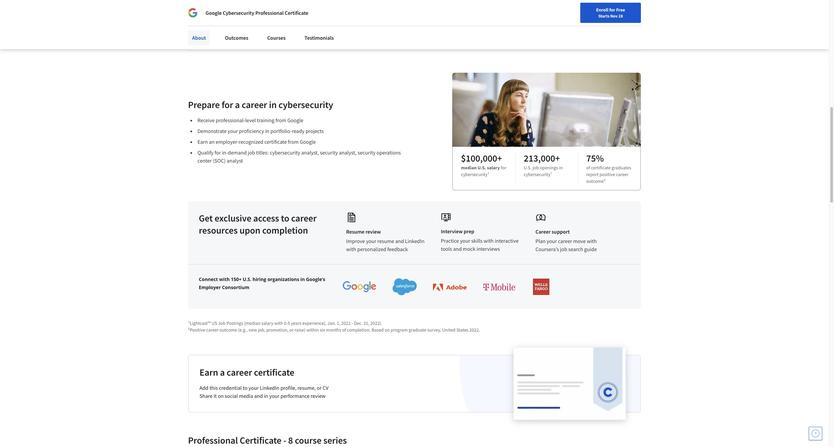 Task type: vqa. For each thing, say whether or not it's contained in the screenshot.
in-
yes



Task type: describe. For each thing, give the bounding box(es) containing it.
courses link
[[263, 30, 290, 45]]

1 security from the left
[[320, 149, 338, 156]]

cybersecurity inside 213,000 + u.s. job openings in cybersecurity
[[524, 172, 551, 178]]

at
[[281, 1, 289, 13]]

and inside resume review improve your resume and linkedin with personalized feedback
[[396, 238, 404, 245]]

survey,
[[428, 328, 442, 334]]

on inside add this credential to your linkedin profile, resume, or cv share it on social media and in your performance review
[[218, 393, 224, 400]]

demonstrate your proficiency in portfolio-ready projects
[[198, 128, 324, 135]]

0-
[[284, 321, 288, 327]]

1 horizontal spatial a
[[235, 99, 240, 111]]

new
[[249, 328, 257, 334]]

postings
[[227, 321, 243, 327]]

for for starts
[[610, 7, 616, 13]]

- inside ¹lightcast™ us job postings (median salary with 0-5 years experience), jan. 1, 2022 - dec. 31, 2022). ²positive career outcome (e.g., new job, promotion, or raise) within six months of completion. based on program graduate survey, united states 2022.
[[352, 321, 353, 327]]

2 security from the left
[[358, 149, 376, 156]]

professional certificate - 8 course series
[[188, 435, 347, 447]]

program
[[391, 328, 408, 334]]

google image
[[188, 8, 198, 18]]

on inside ¹lightcast™ us job postings (median salary with 0-5 years experience), jan. 1, 2022 - dec. 31, 2022). ²positive career outcome (e.g., new job, promotion, or raise) within six months of completion. based on program graduate survey, united states 2022.
[[385, 328, 390, 334]]

profile,
[[281, 385, 297, 392]]

interviews
[[477, 246, 500, 253]]

outcome inside ¹lightcast™ us job postings (median salary with 0-5 years experience), jan. 1, 2022 - dec. 31, 2022). ²positive career outcome (e.g., new job, promotion, or raise) within six months of completion. based on program graduate survey, united states 2022.
[[220, 328, 237, 334]]

salesforce partner logo image
[[393, 279, 417, 296]]

$100,000
[[461, 152, 498, 165]]

business
[[272, 33, 293, 39]]

u.s. inside 213,000 + u.s. job openings in cybersecurity
[[524, 165, 532, 171]]

get exclusive access to career resources upon completion
[[199, 213, 317, 237]]

(e.g.,
[[238, 328, 248, 334]]

level
[[245, 117, 256, 124]]

completion
[[262, 225, 308, 237]]

and inside add this credential to your linkedin profile, resume, or cv share it on social media and in your performance review
[[254, 393, 263, 400]]

in- inside qualify for in-demand job titles: cybersecurity analyst, security analyst, security operations center (soc) analyst
[[222, 149, 228, 156]]

titles:
[[256, 149, 269, 156]]

cybersecurity inside qualify for in-demand job titles: cybersecurity analyst, security analyst, security operations center (soc) analyst
[[270, 149, 300, 156]]

75% of certificate graduates report positive career outcome
[[587, 152, 632, 185]]

an
[[209, 139, 215, 145]]

job,
[[258, 328, 266, 334]]

¹ for 213,000
[[551, 172, 552, 178]]

0 horizontal spatial from
[[276, 117, 286, 124]]

0 vertical spatial google
[[206, 9, 222, 16]]

are
[[352, 1, 365, 13]]

your inside "interview prep practice your skills with interactive tools and mock interviews"
[[460, 238, 471, 245]]

with inside career support plan your career move with coursera's job search guide
[[587, 238, 597, 245]]

in inside add this credential to your linkedin profile, resume, or cv share it on social media and in your performance review
[[264, 393, 268, 400]]

jan.
[[328, 321, 336, 327]]

2022
[[341, 321, 351, 327]]

with inside "interview prep practice your skills with interactive tools and mock interviews"
[[484, 238, 494, 245]]

prep
[[464, 228, 475, 235]]

adobe partner logo image
[[433, 284, 467, 291]]

resume review improve your resume and linkedin with personalized feedback
[[346, 229, 425, 253]]

companies
[[306, 1, 350, 13]]

outcomes link
[[221, 30, 253, 45]]

your inside career support plan your career move with coursera's job search guide
[[547, 238, 557, 245]]

for for career
[[222, 99, 233, 111]]

improve
[[346, 238, 365, 245]]

5
[[288, 321, 290, 327]]

0 vertical spatial professional
[[256, 9, 284, 16]]

1 analyst, from the left
[[301, 149, 319, 156]]

salary inside $100,000 + median u.s. salary
[[487, 165, 500, 171]]

0 vertical spatial certificate
[[265, 139, 287, 145]]

in- inside see how employees at top companies are mastering in-demand skills
[[199, 13, 210, 25]]

months
[[326, 328, 341, 334]]

report
[[587, 172, 599, 178]]

earn a career certificate
[[200, 367, 295, 379]]

credential
[[219, 385, 242, 392]]

raise)
[[295, 328, 306, 334]]

2022.
[[470, 328, 480, 334]]

employees
[[235, 1, 279, 13]]

portfolio-
[[271, 128, 292, 135]]

with inside ¹lightcast™ us job postings (median salary with 0-5 years experience), jan. 1, 2022 - dec. 31, 2022). ²positive career outcome (e.g., new job, promotion, or raise) within six months of completion. based on program graduate survey, united states 2022.
[[274, 321, 283, 327]]

exclusive
[[215, 213, 252, 225]]

2 analyst, from the left
[[339, 149, 357, 156]]

guide
[[585, 246, 597, 253]]

search
[[569, 246, 584, 253]]

nov
[[611, 13, 618, 19]]

google's
[[306, 277, 325, 283]]

united
[[443, 328, 456, 334]]

free
[[617, 7, 626, 13]]

salary inside ¹lightcast™ us job postings (median salary with 0-5 years experience), jan. 1, 2022 - dec. 31, 2022). ²positive career outcome (e.g., new job, promotion, or raise) within six months of completion. based on program graduate survey, united states 2022.
[[262, 321, 274, 327]]

+ for 213,000
[[556, 152, 560, 165]]

connect
[[199, 277, 218, 283]]

projects
[[306, 128, 324, 135]]

dec.
[[354, 321, 363, 327]]

coursera
[[242, 33, 263, 39]]

to for your
[[243, 385, 248, 392]]

series
[[324, 435, 347, 447]]

qualify
[[198, 149, 214, 156]]

within
[[307, 328, 319, 334]]

u.s. for with
[[243, 277, 252, 283]]

resources
[[199, 225, 238, 237]]

access
[[253, 213, 279, 225]]

review inside resume review improve your resume and linkedin with personalized feedback
[[366, 229, 381, 235]]

²
[[604, 178, 606, 185]]

google cybersecurity professional certificate
[[206, 9, 309, 16]]

media
[[239, 393, 253, 400]]

213,000 + u.s. job openings in cybersecurity
[[524, 152, 563, 178]]

(soc)
[[213, 158, 226, 164]]

median
[[461, 165, 477, 171]]

states
[[457, 328, 469, 334]]

job inside career support plan your career move with coursera's job search guide
[[560, 246, 568, 253]]

interview prep practice your skills with interactive tools and mock interviews
[[441, 228, 519, 253]]

with inside resume review improve your resume and linkedin with personalized feedback
[[346, 246, 356, 253]]

job inside qualify for in-demand job titles: cybersecurity analyst, security analyst, security operations center (soc) analyst
[[248, 149, 255, 156]]

training
[[257, 117, 275, 124]]

cv
[[323, 385, 329, 392]]

course
[[295, 435, 322, 447]]

connect with 150+ u.s. hiring organizations in google's employer consortium
[[199, 277, 325, 291]]

qualify for in-demand job titles: cybersecurity analyst, security analyst, security operations center (soc) analyst
[[198, 149, 401, 164]]

for cybersecurity
[[461, 165, 507, 178]]

social
[[225, 393, 238, 400]]

1 vertical spatial a
[[220, 367, 225, 379]]

career inside ¹lightcast™ us job postings (median salary with 0-5 years experience), jan. 1, 2022 - dec. 31, 2022). ²positive career outcome (e.g., new job, promotion, or raise) within six months of completion. based on program graduate survey, united states 2022.
[[206, 328, 219, 334]]

your left performance
[[269, 393, 280, 400]]

cybersecurity
[[223, 9, 254, 16]]

analyst
[[227, 158, 243, 164]]

coursera career certificate image
[[514, 348, 626, 420]]



Task type: locate. For each thing, give the bounding box(es) containing it.
cybersecurity inside for cybersecurity
[[461, 172, 488, 178]]

0 vertical spatial or
[[290, 328, 294, 334]]

+ up for cybersecurity
[[498, 152, 502, 165]]

outcome inside 75% of certificate graduates report positive career outcome
[[587, 178, 604, 185]]

1 horizontal spatial ¹
[[551, 172, 552, 178]]

u.s. down $100,000
[[478, 165, 486, 171]]

move
[[574, 238, 586, 245]]

prepare for a career in cybersecurity
[[188, 99, 333, 111]]

support
[[552, 229, 570, 235]]

and inside "interview prep practice your skills with interactive tools and mock interviews"
[[453, 246, 462, 253]]

security
[[320, 149, 338, 156], [358, 149, 376, 156]]

or inside ¹lightcast™ us job postings (median salary with 0-5 years experience), jan. 1, 2022 - dec. 31, 2022). ²positive career outcome (e.g., new job, promotion, or raise) within six months of completion. based on program graduate survey, united states 2022.
[[290, 328, 294, 334]]

0 vertical spatial skills
[[245, 13, 266, 25]]

¹lightcast™ us job postings (median salary with 0-5 years experience), jan. 1, 2022 - dec. 31, 2022). ²positive career outcome (e.g., new job, promotion, or raise) within six months of completion. based on program graduate survey, united states 2022.
[[188, 321, 480, 334]]

career inside 75% of certificate graduates report positive career outcome
[[616, 172, 629, 178]]

28
[[619, 13, 623, 19]]

1 horizontal spatial job
[[533, 165, 539, 171]]

google up ready at the left of page
[[288, 117, 304, 124]]

earn for earn an employer-recognized certificate from google
[[198, 139, 208, 145]]

us
[[212, 321, 217, 327]]

0 vertical spatial linkedin
[[405, 238, 425, 245]]

of up report
[[587, 165, 591, 171]]

google partner logo image
[[343, 282, 377, 293]]

0 horizontal spatial ¹
[[488, 172, 490, 178]]

demand inside qualify for in-demand job titles: cybersecurity analyst, security analyst, security operations center (soc) analyst
[[228, 149, 247, 156]]

job
[[218, 321, 226, 327]]

about
[[227, 33, 241, 39]]

about link
[[188, 30, 210, 45]]

150+
[[231, 277, 242, 283]]

in-
[[199, 13, 210, 25], [222, 149, 228, 156]]

for inside for cybersecurity
[[501, 165, 507, 171]]

career
[[536, 229, 551, 235]]

1 vertical spatial salary
[[262, 321, 274, 327]]

based
[[372, 328, 384, 334]]

review inside add this credential to your linkedin profile, resume, or cv share it on social media and in your performance review
[[311, 393, 326, 400]]

0 horizontal spatial and
[[254, 393, 263, 400]]

skills
[[245, 13, 266, 25], [472, 238, 483, 245]]

add this credential to your linkedin profile, resume, or cv share it on social media and in your performance review
[[200, 385, 329, 400]]

+ for $100,000
[[498, 152, 502, 165]]

1 horizontal spatial -
[[352, 321, 353, 327]]

1 vertical spatial google
[[288, 117, 304, 124]]

earn up add
[[200, 367, 218, 379]]

certificate left 8
[[240, 435, 282, 447]]

0 horizontal spatial security
[[320, 149, 338, 156]]

1 ¹ from the left
[[488, 172, 490, 178]]

for
[[610, 7, 616, 13], [264, 33, 271, 39], [222, 99, 233, 111], [215, 149, 221, 156], [501, 165, 507, 171]]

recognized
[[239, 139, 264, 145]]

1 horizontal spatial security
[[358, 149, 376, 156]]

2 + from the left
[[556, 152, 560, 165]]

with left 150+
[[219, 277, 230, 283]]

outcome down report
[[587, 178, 604, 185]]

for inside qualify for in-demand job titles: cybersecurity analyst, security analyst, security operations center (soc) analyst
[[215, 149, 221, 156]]

1,
[[337, 321, 341, 327]]

2 vertical spatial and
[[254, 393, 263, 400]]

0 horizontal spatial salary
[[262, 321, 274, 327]]

u.s. inside connect with 150+ u.s. hiring organizations in google's employer consortium
[[243, 277, 252, 283]]

1 horizontal spatial analyst,
[[339, 149, 357, 156]]

job inside 213,000 + u.s. job openings in cybersecurity
[[533, 165, 539, 171]]

upon
[[240, 225, 261, 237]]

feedback
[[388, 246, 408, 253]]

organizations
[[268, 277, 299, 283]]

1 vertical spatial from
[[288, 139, 299, 145]]

review down cv
[[311, 393, 326, 400]]

1 horizontal spatial certificate
[[285, 9, 309, 16]]

in left google's
[[301, 277, 305, 283]]

tools
[[441, 246, 452, 253]]

your down professional-
[[228, 128, 238, 135]]

receive
[[198, 117, 215, 124]]

testimonials link
[[301, 30, 338, 45]]

six
[[320, 328, 325, 334]]

0 vertical spatial outcome
[[587, 178, 604, 185]]

1 vertical spatial certificate
[[592, 165, 611, 171]]

2 horizontal spatial and
[[453, 246, 462, 253]]

in up training
[[269, 99, 277, 111]]

in down training
[[265, 128, 270, 135]]

and right "tools"
[[453, 246, 462, 253]]

1 horizontal spatial outcome
[[587, 178, 604, 185]]

personalized
[[357, 246, 386, 253]]

1 horizontal spatial salary
[[487, 165, 500, 171]]

demand up analyst
[[228, 149, 247, 156]]

for for demand
[[215, 149, 221, 156]]

2 ¹ from the left
[[551, 172, 552, 178]]

earn for earn a career certificate
[[200, 367, 218, 379]]

and up feedback
[[396, 238, 404, 245]]

¹ for $100,000
[[488, 172, 490, 178]]

from up the portfolio-
[[276, 117, 286, 124]]

with up interviews
[[484, 238, 494, 245]]

in- up (soc)
[[222, 149, 228, 156]]

your up media
[[249, 385, 259, 392]]

0 vertical spatial salary
[[487, 165, 500, 171]]

to up media
[[243, 385, 248, 392]]

certificate down the portfolio-
[[265, 139, 287, 145]]

certificate up positive at the top right of the page
[[592, 165, 611, 171]]

job
[[248, 149, 255, 156], [533, 165, 539, 171], [560, 246, 568, 253]]

linkedin inside resume review improve your resume and linkedin with personalized feedback
[[405, 238, 425, 245]]

¹ down openings
[[551, 172, 552, 178]]

with
[[484, 238, 494, 245], [587, 238, 597, 245], [346, 246, 356, 253], [219, 277, 230, 283], [274, 321, 283, 327]]

1 horizontal spatial to
[[281, 213, 290, 225]]

on right it
[[218, 393, 224, 400]]

it
[[214, 393, 217, 400]]

u.s. inside $100,000 + median u.s. salary
[[478, 165, 486, 171]]

your up coursera's
[[547, 238, 557, 245]]

in
[[269, 99, 277, 111], [265, 128, 270, 135], [559, 165, 563, 171], [301, 277, 305, 283], [264, 393, 268, 400]]

0 horizontal spatial or
[[290, 328, 294, 334]]

certificate inside 75% of certificate graduates report positive career outcome
[[592, 165, 611, 171]]

coursera enterprise logos image
[[491, 6, 626, 35]]

ready
[[292, 128, 305, 135]]

0 vertical spatial to
[[281, 213, 290, 225]]

cybersecurity down the portfolio-
[[270, 149, 300, 156]]

certificate
[[285, 9, 309, 16], [240, 435, 282, 447]]

salary down $100,000
[[487, 165, 500, 171]]

skills inside see how employees at top companies are mastering in-demand skills
[[245, 13, 266, 25]]

or left cv
[[317, 385, 322, 392]]

resume,
[[298, 385, 316, 392]]

demand inside see how employees at top companies are mastering in-demand skills
[[210, 13, 243, 25]]

+ inside 213,000 + u.s. job openings in cybersecurity
[[556, 152, 560, 165]]

employer-
[[216, 139, 239, 145]]

or inside add this credential to your linkedin profile, resume, or cv share it on social media and in your performance review
[[317, 385, 322, 392]]

1 horizontal spatial linkedin
[[405, 238, 425, 245]]

with up promotion,
[[274, 321, 283, 327]]

linkedin up feedback
[[405, 238, 425, 245]]

professional
[[256, 9, 284, 16], [188, 435, 238, 447]]

1 vertical spatial review
[[311, 393, 326, 400]]

None search field
[[96, 4, 258, 18]]

0 vertical spatial earn
[[198, 139, 208, 145]]

of down 2022
[[342, 328, 346, 334]]

0 vertical spatial demand
[[210, 13, 243, 25]]

2 vertical spatial certificate
[[254, 367, 295, 379]]

with inside connect with 150+ u.s. hiring organizations in google's employer consortium
[[219, 277, 230, 283]]

in- right google icon
[[199, 13, 210, 25]]

0 horizontal spatial u.s.
[[243, 277, 252, 283]]

2 vertical spatial job
[[560, 246, 568, 253]]

salary up job,
[[262, 321, 274, 327]]

8
[[288, 435, 293, 447]]

job down recognized
[[248, 149, 255, 156]]

1 vertical spatial certificate
[[240, 435, 282, 447]]

31,
[[364, 321, 370, 327]]

1 vertical spatial outcome
[[220, 328, 237, 334]]

linkedin inside add this credential to your linkedin profile, resume, or cv share it on social media and in your performance review
[[260, 385, 280, 392]]

2 vertical spatial google
[[300, 139, 316, 145]]

a up professional-
[[235, 99, 240, 111]]

or down 5 on the left of the page
[[290, 328, 294, 334]]

1 horizontal spatial review
[[366, 229, 381, 235]]

0 horizontal spatial certificate
[[240, 435, 282, 447]]

enroll
[[597, 7, 609, 13]]

share
[[200, 393, 213, 400]]

0 vertical spatial job
[[248, 149, 255, 156]]

+ up openings
[[556, 152, 560, 165]]

career
[[242, 99, 267, 111], [616, 172, 629, 178], [291, 213, 317, 225], [558, 238, 573, 245], [206, 328, 219, 334], [227, 367, 252, 379]]

center
[[198, 158, 212, 164]]

and right media
[[254, 393, 263, 400]]

to inside add this credential to your linkedin profile, resume, or cv share it on social media and in your performance review
[[243, 385, 248, 392]]

performance
[[281, 393, 310, 400]]

1 vertical spatial skills
[[472, 238, 483, 245]]

learn more about coursera for business
[[199, 33, 293, 39]]

0 horizontal spatial on
[[218, 393, 224, 400]]

1 vertical spatial -
[[284, 435, 287, 447]]

enroll for free starts nov 28
[[597, 7, 626, 19]]

0 vertical spatial in-
[[199, 13, 210, 25]]

to for career
[[281, 213, 290, 225]]

- left dec.
[[352, 321, 353, 327]]

mock
[[463, 246, 476, 253]]

consortium
[[222, 285, 249, 291]]

75%
[[587, 152, 604, 165]]

to inside get exclusive access to career resources upon completion
[[281, 213, 290, 225]]

1 vertical spatial in-
[[222, 149, 228, 156]]

from down ready at the left of page
[[288, 139, 299, 145]]

1 vertical spatial demand
[[228, 149, 247, 156]]

linkedin
[[405, 238, 425, 245], [260, 385, 280, 392]]

0 vertical spatial -
[[352, 321, 353, 327]]

resume
[[346, 229, 365, 235]]

practice
[[441, 238, 459, 245]]

²positive
[[188, 328, 205, 334]]

1 vertical spatial of
[[342, 328, 346, 334]]

demand up more
[[210, 13, 243, 25]]

- left 8
[[284, 435, 287, 447]]

0 horizontal spatial -
[[284, 435, 287, 447]]

2 horizontal spatial u.s.
[[524, 165, 532, 171]]

promotion,
[[267, 328, 289, 334]]

resume
[[378, 238, 394, 245]]

in right media
[[264, 393, 268, 400]]

to right the access
[[281, 213, 290, 225]]

linkedin left 'profile,'
[[260, 385, 280, 392]]

213,000
[[524, 152, 556, 165]]

+
[[498, 152, 502, 165], [556, 152, 560, 165]]

review up resume
[[366, 229, 381, 235]]

years
[[291, 321, 302, 327]]

earn left an
[[198, 139, 208, 145]]

$100,000 + median u.s. salary
[[461, 152, 502, 171]]

0 horizontal spatial linkedin
[[260, 385, 280, 392]]

0 horizontal spatial to
[[243, 385, 248, 392]]

0 horizontal spatial +
[[498, 152, 502, 165]]

career inside career support plan your career move with coursera's job search guide
[[558, 238, 573, 245]]

0 vertical spatial a
[[235, 99, 240, 111]]

outcome down postings
[[220, 328, 237, 334]]

2022).
[[371, 321, 383, 327]]

of
[[587, 165, 591, 171], [342, 328, 346, 334]]

0 vertical spatial from
[[276, 117, 286, 124]]

1 vertical spatial earn
[[200, 367, 218, 379]]

security down projects
[[320, 149, 338, 156]]

starts
[[599, 13, 610, 19]]

¹ down $100,000 + median u.s. salary
[[488, 172, 490, 178]]

cybersecurity down openings
[[524, 172, 551, 178]]

analyst,
[[301, 149, 319, 156], [339, 149, 357, 156]]

see how employees at top companies are mastering in-demand skills
[[199, 1, 407, 25]]

on right based
[[385, 328, 390, 334]]

hiring
[[253, 277, 266, 283]]

0 horizontal spatial professional
[[188, 435, 238, 447]]

0 horizontal spatial skills
[[245, 13, 266, 25]]

in right openings
[[559, 165, 563, 171]]

skills inside "interview prep practice your skills with interactive tools and mock interviews"
[[472, 238, 483, 245]]

-
[[352, 321, 353, 327], [284, 435, 287, 447]]

google right google icon
[[206, 9, 222, 16]]

1 horizontal spatial skills
[[472, 238, 483, 245]]

0 horizontal spatial job
[[248, 149, 255, 156]]

to
[[281, 213, 290, 225], [243, 385, 248, 392]]

of inside 75% of certificate graduates report positive career outcome
[[587, 165, 591, 171]]

1 vertical spatial on
[[218, 393, 224, 400]]

career inside get exclusive access to career resources upon completion
[[291, 213, 317, 225]]

u.s. right 150+
[[243, 277, 252, 283]]

¹lightcast™
[[188, 321, 211, 327]]

+ inside $100,000 + median u.s. salary
[[498, 152, 502, 165]]

professional-
[[216, 117, 245, 124]]

help center image
[[812, 430, 820, 438]]

learn
[[199, 33, 213, 39]]

2 horizontal spatial job
[[560, 246, 568, 253]]

with up 'guide'
[[587, 238, 597, 245]]

1 vertical spatial to
[[243, 385, 248, 392]]

testimonials
[[305, 34, 334, 41]]

of inside ¹lightcast™ us job postings (median salary with 0-5 years experience), jan. 1, 2022 - dec. 31, 2022). ²positive career outcome (e.g., new job, promotion, or raise) within six months of completion. based on program graduate survey, united states 2022.
[[342, 328, 346, 334]]

1 vertical spatial linkedin
[[260, 385, 280, 392]]

cybersecurity down median
[[461, 172, 488, 178]]

1 vertical spatial job
[[533, 165, 539, 171]]

this
[[210, 385, 218, 392]]

1 vertical spatial and
[[453, 246, 462, 253]]

skills up mock
[[472, 238, 483, 245]]

job down 213,000
[[533, 165, 539, 171]]

openings
[[540, 165, 558, 171]]

1 horizontal spatial +
[[556, 152, 560, 165]]

0 horizontal spatial a
[[220, 367, 225, 379]]

cybersecurity up ready at the left of page
[[279, 99, 333, 111]]

1 vertical spatial or
[[317, 385, 322, 392]]

in inside connect with 150+ u.s. hiring organizations in google's employer consortium
[[301, 277, 305, 283]]

plan
[[536, 238, 546, 245]]

1 horizontal spatial and
[[396, 238, 404, 245]]

with down improve
[[346, 246, 356, 253]]

your up mock
[[460, 238, 471, 245]]

security left operations
[[358, 149, 376, 156]]

0 vertical spatial certificate
[[285, 9, 309, 16]]

u.s. for +
[[478, 165, 486, 171]]

and
[[396, 238, 404, 245], [453, 246, 462, 253], [254, 393, 263, 400]]

0 vertical spatial on
[[385, 328, 390, 334]]

1 vertical spatial professional
[[188, 435, 238, 447]]

job left search
[[560, 246, 568, 253]]

0 horizontal spatial analyst,
[[301, 149, 319, 156]]

1 horizontal spatial u.s.
[[478, 165, 486, 171]]

0 vertical spatial of
[[587, 165, 591, 171]]

0 horizontal spatial of
[[342, 328, 346, 334]]

courses
[[267, 34, 286, 41]]

0 vertical spatial review
[[366, 229, 381, 235]]

0 horizontal spatial review
[[311, 393, 326, 400]]

for inside enroll for free starts nov 28
[[610, 7, 616, 13]]

graduates
[[612, 165, 632, 171]]

your inside resume review improve your resume and linkedin with personalized feedback
[[366, 238, 377, 245]]

0 horizontal spatial outcome
[[220, 328, 237, 334]]

1 horizontal spatial from
[[288, 139, 299, 145]]

skills up the coursera
[[245, 13, 266, 25]]

your up personalized
[[366, 238, 377, 245]]

earn
[[198, 139, 208, 145], [200, 367, 218, 379]]

0 horizontal spatial in-
[[199, 13, 210, 25]]

prepare
[[188, 99, 220, 111]]

1 horizontal spatial professional
[[256, 9, 284, 16]]

1 horizontal spatial or
[[317, 385, 322, 392]]

certificate up 'profile,'
[[254, 367, 295, 379]]

1 horizontal spatial on
[[385, 328, 390, 334]]

in inside 213,000 + u.s. job openings in cybersecurity
[[559, 165, 563, 171]]

1 horizontal spatial of
[[587, 165, 591, 171]]

a up credential
[[220, 367, 225, 379]]

1 horizontal spatial in-
[[222, 149, 228, 156]]

1 + from the left
[[498, 152, 502, 165]]

outcomes
[[225, 34, 249, 41]]

0 vertical spatial and
[[396, 238, 404, 245]]

u.s. down 213,000
[[524, 165, 532, 171]]

google down projects
[[300, 139, 316, 145]]

certificate up the business
[[285, 9, 309, 16]]



